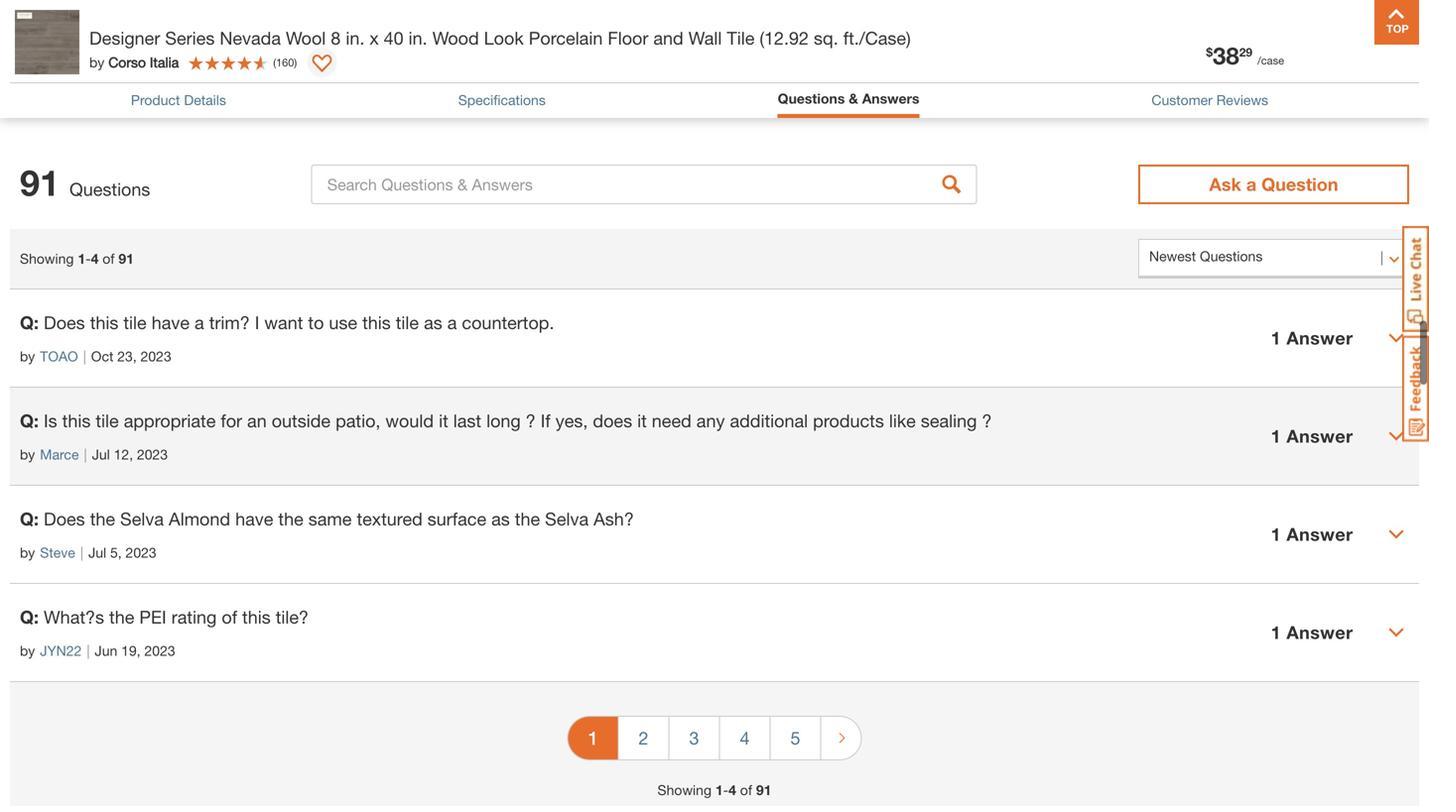 Task type: describe. For each thing, give the bounding box(es) containing it.
1 answer for ash?
[[1271, 524, 1353, 546]]

by marce | jul 12, 2023
[[20, 447, 168, 463]]

( 160 )
[[273, 56, 297, 69]]

want
[[264, 312, 303, 334]]

q: does the selva almond have the same textured surface as the selva ash?
[[20, 509, 634, 530]]

outside
[[272, 411, 331, 432]]

porcelain
[[529, 27, 603, 49]]

0 horizontal spatial &
[[101, 67, 113, 88]]

jul for this
[[92, 447, 110, 463]]

the left 'same'
[[278, 509, 303, 530]]

8
[[331, 27, 341, 49]]

2 link
[[619, 718, 668, 760]]

tile for want
[[123, 312, 147, 334]]

4 inside navigation
[[740, 728, 750, 750]]

same
[[308, 509, 352, 530]]

last
[[453, 411, 481, 432]]

question
[[1262, 174, 1338, 195]]

toao
[[40, 349, 78, 365]]

1 for what?s the pei rating of this tile?
[[1271, 622, 1281, 644]]

91 questions
[[20, 161, 150, 204]]

0 vertical spatial as
[[424, 312, 442, 334]]

this left tile?
[[242, 607, 271, 628]]

4 answer from the top
[[1287, 622, 1353, 644]]

reviews
[[1217, 92, 1269, 108]]

0 horizontal spatial of
[[102, 251, 115, 267]]

display image
[[312, 55, 332, 74]]

160
[[276, 56, 294, 69]]

0 horizontal spatial answers
[[118, 67, 192, 88]]

3 link
[[669, 718, 719, 760]]

can
[[52, 10, 75, 26]]

by steve | jul 5, 2023
[[20, 545, 157, 561]]

improve
[[101, 10, 151, 26]]

oct
[[91, 349, 114, 365]]

by for does the selva almond have the same textured surface as the selva ash?
[[20, 545, 35, 561]]

ask
[[1209, 174, 1242, 195]]

any
[[697, 411, 725, 432]]

corso
[[108, 54, 146, 70]]

2 in. from the left
[[409, 27, 427, 49]]

0 vertical spatial -
[[85, 251, 91, 267]]

is
[[44, 411, 57, 432]]

customer reviews
[[1152, 92, 1269, 108]]

1 horizontal spatial -
[[723, 783, 729, 799]]

1 horizontal spatial answers
[[862, 90, 920, 107]]

| for what?s the pei rating of this tile?
[[87, 643, 90, 660]]

2023 for rating
[[144, 643, 175, 660]]

by toao | oct 23, 2023
[[20, 349, 171, 365]]

yes,
[[556, 411, 588, 432]]

2 it from the left
[[637, 411, 647, 432]]

what?s
[[44, 607, 104, 628]]

surface
[[428, 509, 486, 530]]

1 vertical spatial &
[[849, 90, 858, 107]]

product
[[131, 92, 180, 108]]

/case
[[1258, 54, 1284, 67]]

ft./case)
[[843, 27, 911, 49]]

| for does this tile have a trim? i want to use this tile as a countertop.
[[83, 349, 86, 365]]

for
[[221, 411, 242, 432]]

5
[[791, 728, 801, 750]]

customer
[[1152, 92, 1213, 108]]

q: for q: what?s the pei rating of this tile?
[[20, 607, 39, 628]]

steve
[[40, 545, 75, 561]]

ash?
[[594, 509, 634, 530]]

2 vertical spatial 4
[[729, 783, 736, 799]]

countertop.
[[462, 312, 554, 334]]

by jyn22 | jun 19, 2023
[[20, 643, 175, 660]]

1 horizontal spatial questions & answers
[[778, 90, 920, 107]]

to
[[308, 312, 324, 334]]

tile for patio,
[[96, 411, 119, 432]]

$
[[1206, 45, 1213, 59]]

3
[[689, 728, 699, 750]]

| for is this tile appropriate for an outside patio, would it last long ? if yes, does it need any additional products like sealing ?
[[84, 447, 87, 463]]

2 vertical spatial of
[[740, 783, 752, 799]]

caret image
[[1389, 527, 1404, 543]]

q: for q: does the selva almond have the same textured surface as the selva ash?
[[20, 509, 39, 530]]

the up 5,
[[90, 509, 115, 530]]

feedback link image
[[1402, 335, 1429, 443]]

product
[[179, 10, 227, 26]]

how can we improve our product information? provide feedback.
[[20, 10, 425, 26]]

2 horizontal spatial tile
[[396, 312, 419, 334]]

how
[[20, 10, 48, 26]]

the left pei at left bottom
[[109, 607, 134, 628]]

series
[[165, 27, 215, 49]]

by corso italia
[[89, 54, 179, 70]]

caret image for yes,
[[1389, 429, 1404, 445]]

answer for as
[[1287, 328, 1353, 349]]

wall
[[689, 27, 722, 49]]

answer for ?
[[1287, 426, 1353, 447]]

specifications
[[458, 92, 546, 108]]

appropriate
[[124, 411, 216, 432]]

q: what?s the pei rating of this tile?
[[20, 607, 309, 628]]

textured
[[357, 509, 423, 530]]

jul for the
[[88, 545, 106, 561]]

0 vertical spatial questions & answers
[[10, 67, 192, 88]]

products
[[813, 411, 884, 432]]

like
[[889, 411, 916, 432]]

by for what?s the pei rating of this tile?
[[20, 643, 35, 660]]

rating
[[171, 607, 217, 628]]

4 1 answer from the top
[[1271, 622, 1353, 644]]

use
[[329, 312, 357, 334]]

4 link
[[720, 718, 770, 760]]

19,
[[121, 643, 141, 660]]

jyn22
[[40, 643, 82, 660]]

(12.92
[[760, 27, 809, 49]]

look
[[484, 27, 524, 49]]

q: does this tile have a trim? i want to use this tile as a countertop.
[[20, 312, 554, 334]]

of inside questions element
[[222, 607, 237, 628]]

by for is this tile appropriate for an outside patio, would it last long ? if yes, does it need any additional products like sealing ?
[[20, 447, 35, 463]]

sealing
[[921, 411, 977, 432]]



Task type: vqa. For each thing, say whether or not it's contained in the screenshot.
Lawn & Garden Savings image
no



Task type: locate. For each thing, give the bounding box(es) containing it.
0 horizontal spatial showing 1 - 4 of 91
[[20, 251, 134, 267]]

does up steve
[[44, 509, 85, 530]]

40
[[384, 27, 404, 49]]

(
[[273, 56, 276, 69]]

tile
[[123, 312, 147, 334], [396, 312, 419, 334], [96, 411, 119, 432]]

tile
[[727, 27, 755, 49]]

3 caret image from the top
[[1389, 625, 1404, 641]]

2 1 answer from the top
[[1271, 426, 1353, 447]]

2023 right 5,
[[126, 545, 157, 561]]

it right does
[[637, 411, 647, 432]]

showing down 91 questions
[[20, 251, 74, 267]]

4 left 5
[[740, 728, 750, 750]]

answer for ash?
[[1287, 524, 1353, 546]]

specifications button
[[458, 90, 546, 111], [458, 90, 546, 111]]

2023
[[141, 349, 171, 365], [137, 447, 168, 463], [126, 545, 157, 561], [144, 643, 175, 660]]

1 1 answer from the top
[[1271, 328, 1353, 349]]

product details
[[131, 92, 226, 108]]

a
[[1246, 174, 1257, 195], [195, 312, 204, 334], [447, 312, 457, 334]]

and
[[653, 27, 684, 49]]

1 vertical spatial have
[[235, 509, 273, 530]]

does for does this tile have a trim? i want to use this tile as a countertop.
[[44, 312, 85, 334]]

1 vertical spatial does
[[44, 509, 85, 530]]

it left last
[[439, 411, 448, 432]]

1
[[78, 251, 85, 267], [1271, 328, 1281, 349], [1271, 426, 1281, 447], [1271, 524, 1281, 546], [1271, 622, 1281, 644], [716, 783, 723, 799]]

tile?
[[276, 607, 309, 628]]

23,
[[117, 349, 137, 365]]

3 q: from the top
[[20, 509, 39, 530]]

2 caret image from the top
[[1389, 429, 1404, 445]]

wool
[[286, 27, 326, 49]]

0 vertical spatial have
[[152, 312, 190, 334]]

1 does from the top
[[44, 312, 85, 334]]

0 vertical spatial of
[[102, 251, 115, 267]]

| left oct
[[83, 349, 86, 365]]

jun
[[95, 643, 117, 660]]

details
[[184, 92, 226, 108]]

0 horizontal spatial ?
[[526, 411, 536, 432]]

navigation
[[567, 703, 862, 781]]

- down 4 link
[[723, 783, 729, 799]]

12,
[[114, 447, 133, 463]]

0 vertical spatial showing 1 - 4 of 91
[[20, 251, 134, 267]]

1 horizontal spatial ?
[[982, 411, 992, 432]]

0 vertical spatial 4
[[91, 251, 99, 267]]

jul left 12,
[[92, 447, 110, 463]]

0 vertical spatial jul
[[92, 447, 110, 463]]

2 horizontal spatial 91
[[756, 783, 772, 799]]

have left trim?
[[152, 312, 190, 334]]

4 down 91 questions
[[91, 251, 99, 267]]

jyn22 button
[[40, 641, 82, 662]]

2023 right 23,
[[141, 349, 171, 365]]

of down 4 link
[[740, 783, 752, 799]]

selva left ash?
[[545, 509, 589, 530]]

0 horizontal spatial in.
[[346, 27, 365, 49]]

have
[[152, 312, 190, 334], [235, 509, 273, 530]]

1 horizontal spatial showing 1 - 4 of 91
[[658, 783, 772, 799]]

0 vertical spatial &
[[101, 67, 113, 88]]

pei
[[139, 607, 166, 628]]

of
[[102, 251, 115, 267], [222, 607, 237, 628], [740, 783, 752, 799]]

0 horizontal spatial -
[[85, 251, 91, 267]]

selva up 5,
[[120, 509, 164, 530]]

customer reviews button
[[1152, 90, 1269, 111], [1152, 90, 1269, 111]]

showing down 3 link
[[658, 783, 712, 799]]

in. left x on the top left of the page
[[346, 27, 365, 49]]

0 horizontal spatial a
[[195, 312, 204, 334]]

caret image for countertop.
[[1389, 331, 1404, 347]]

marce
[[40, 447, 79, 463]]

q: up by toao | oct 23, 2023 at left top
[[20, 312, 39, 334]]

0 vertical spatial does
[[44, 312, 85, 334]]

q: left is
[[20, 411, 39, 432]]

of down 91 questions
[[102, 251, 115, 267]]

-
[[85, 251, 91, 267], [723, 783, 729, 799]]

1 vertical spatial 4
[[740, 728, 750, 750]]

sq.
[[814, 27, 838, 49]]

q: for q: does this tile have a trim? i want to use this tile as a countertop.
[[20, 312, 39, 334]]

1 vertical spatial as
[[491, 509, 510, 530]]

ask a question
[[1209, 174, 1338, 195]]

1 vertical spatial jul
[[88, 545, 106, 561]]

1 horizontal spatial it
[[637, 411, 647, 432]]

| right marce
[[84, 447, 87, 463]]

1 for is this tile appropriate for an outside patio, would it last long ? if yes, does it need any additional products like sealing ?
[[1271, 426, 1281, 447]]

live chat image
[[1402, 226, 1429, 333]]

0 vertical spatial showing
[[20, 251, 74, 267]]

? right sealing
[[982, 411, 992, 432]]

2 selva from the left
[[545, 509, 589, 530]]

1 answer for as
[[1271, 328, 1353, 349]]

by left marce
[[20, 447, 35, 463]]

x
[[370, 27, 379, 49]]

& down designer
[[101, 67, 113, 88]]

additional
[[730, 411, 808, 432]]

1 horizontal spatial selva
[[545, 509, 589, 530]]

questions & answers button
[[0, 51, 1429, 130], [778, 88, 920, 113], [778, 88, 920, 109]]

in. right 40
[[409, 27, 427, 49]]

1 selva from the left
[[120, 509, 164, 530]]

2 vertical spatial caret image
[[1389, 625, 1404, 641]]

4 down 4 link
[[729, 783, 736, 799]]

1 vertical spatial answers
[[862, 90, 920, 107]]

1 answer from the top
[[1287, 328, 1353, 349]]

this right use
[[362, 312, 391, 334]]

nevada
[[220, 27, 281, 49]]

toao button
[[40, 347, 78, 367]]

of right rating at the bottom of page
[[222, 607, 237, 628]]

would
[[386, 411, 434, 432]]

in.
[[346, 27, 365, 49], [409, 27, 427, 49]]

2023 for appropriate
[[137, 447, 168, 463]]

? left if
[[526, 411, 536, 432]]

questions & answers down designer
[[10, 67, 192, 88]]

have right almond
[[235, 509, 273, 530]]

29
[[1239, 45, 1253, 59]]

1 ? from the left
[[526, 411, 536, 432]]

by left corso
[[89, 54, 105, 70]]

| for does the selva almond have the same textured surface as the selva ash?
[[80, 545, 83, 561]]

0 horizontal spatial 4
[[91, 251, 99, 267]]

designer series nevada wool 8 in. x 40 in. wood look porcelain floor and wall tile (12.92 sq. ft./case)
[[89, 27, 911, 49]]

1 horizontal spatial &
[[849, 90, 858, 107]]

Search Questions & Answers text field
[[311, 165, 977, 205]]

this up oct
[[90, 312, 118, 334]]

2 horizontal spatial of
[[740, 783, 752, 799]]

2 vertical spatial 91
[[756, 783, 772, 799]]

0 horizontal spatial tile
[[96, 411, 119, 432]]

top button
[[1375, 0, 1419, 45]]

1 horizontal spatial of
[[222, 607, 237, 628]]

information?
[[231, 10, 309, 26]]

2023 for almond
[[126, 545, 157, 561]]

questions element
[[10, 289, 1419, 683]]

0 horizontal spatial as
[[424, 312, 442, 334]]

italia
[[150, 54, 179, 70]]

0 horizontal spatial showing
[[20, 251, 74, 267]]

2023 right 12,
[[137, 447, 168, 463]]

1 horizontal spatial 91
[[118, 251, 134, 267]]

by for does this tile have a trim? i want to use this tile as a countertop.
[[20, 349, 35, 365]]

tile up by marce | jul 12, 2023
[[96, 411, 119, 432]]

a right the ask at top
[[1246, 174, 1257, 195]]

if
[[541, 411, 551, 432]]

1 horizontal spatial tile
[[123, 312, 147, 334]]

| right steve
[[80, 545, 83, 561]]

as right surface
[[491, 509, 510, 530]]

91
[[20, 161, 60, 204], [118, 251, 134, 267], [756, 783, 772, 799]]

1 vertical spatial of
[[222, 607, 237, 628]]

1 vertical spatial showing
[[658, 783, 712, 799]]

by left jyn22
[[20, 643, 35, 660]]

2
[[639, 728, 649, 750]]

2 horizontal spatial 4
[[740, 728, 750, 750]]

2023 right 19,
[[144, 643, 175, 660]]

does
[[593, 411, 632, 432]]

ask a question button
[[1138, 165, 1409, 205]]

this
[[90, 312, 118, 334], [362, 312, 391, 334], [62, 411, 91, 432], [242, 607, 271, 628]]

q: up the by steve | jul 5, 2023
[[20, 509, 39, 530]]

marce button
[[40, 445, 79, 466]]

how can we improve our product information? provide feedback. link
[[20, 10, 425, 26]]

showing 1 - 4 of 91
[[20, 251, 134, 267], [658, 783, 772, 799]]

1 vertical spatial questions
[[778, 90, 845, 107]]

our
[[154, 10, 175, 26]]

2 vertical spatial questions
[[70, 179, 150, 200]]

showing 1 - 4 of 91 down 91 questions
[[20, 251, 134, 267]]

feedback.
[[363, 10, 425, 26]]

2023 for have
[[141, 349, 171, 365]]

i
[[255, 312, 259, 334]]

1 horizontal spatial have
[[235, 509, 273, 530]]

& down ft./case)
[[849, 90, 858, 107]]

as left 'countertop.'
[[424, 312, 442, 334]]

0 horizontal spatial questions & answers
[[10, 67, 192, 88]]

answers down ft./case)
[[862, 90, 920, 107]]

1 for does this tile have a trim? i want to use this tile as a countertop.
[[1271, 328, 1281, 349]]

this right is
[[62, 411, 91, 432]]

steve button
[[40, 543, 75, 564]]

1 vertical spatial questions & answers
[[778, 90, 920, 107]]

1 vertical spatial 91
[[118, 251, 134, 267]]

1 vertical spatial -
[[723, 783, 729, 799]]

0 vertical spatial answers
[[118, 67, 192, 88]]

38
[[1213, 41, 1239, 69]]

5 link
[[771, 718, 820, 760]]

navigation containing 2
[[567, 703, 862, 781]]

2 does from the top
[[44, 509, 85, 530]]

0 vertical spatial 91
[[20, 161, 60, 204]]

trim?
[[209, 312, 250, 334]]

1 caret image from the top
[[1389, 331, 1404, 347]]

0 horizontal spatial 91
[[20, 161, 60, 204]]

long
[[486, 411, 521, 432]]

jul
[[92, 447, 110, 463], [88, 545, 106, 561]]

by left toao
[[20, 349, 35, 365]]

)
[[294, 56, 297, 69]]

tile up 23,
[[123, 312, 147, 334]]

1 q: from the top
[[20, 312, 39, 334]]

product image image
[[15, 10, 79, 74]]

2 ? from the left
[[982, 411, 992, 432]]

1 horizontal spatial a
[[447, 312, 457, 334]]

?
[[526, 411, 536, 432], [982, 411, 992, 432]]

0 vertical spatial questions
[[10, 67, 96, 88]]

1 vertical spatial showing 1 - 4 of 91
[[658, 783, 772, 799]]

5,
[[110, 545, 122, 561]]

1 horizontal spatial showing
[[658, 783, 712, 799]]

0 horizontal spatial have
[[152, 312, 190, 334]]

1 horizontal spatial 4
[[729, 783, 736, 799]]

1 it from the left
[[439, 411, 448, 432]]

1 for does the selva almond have the same textured surface as the selva ash?
[[1271, 524, 1281, 546]]

does for does the selva almond have the same textured surface as the selva ash?
[[44, 509, 85, 530]]

0 vertical spatial caret image
[[1389, 331, 1404, 347]]

questions inside 91 questions
[[70, 179, 150, 200]]

q: is this tile appropriate for an outside patio, would it last long ? if yes, does it need any additional products like sealing ?
[[20, 411, 992, 432]]

4 q: from the top
[[20, 607, 39, 628]]

it
[[439, 411, 448, 432], [637, 411, 647, 432]]

1 in. from the left
[[346, 27, 365, 49]]

does
[[44, 312, 85, 334], [44, 509, 85, 530]]

answers up product
[[118, 67, 192, 88]]

3 answer from the top
[[1287, 524, 1353, 546]]

1 vertical spatial caret image
[[1389, 429, 1404, 445]]

1 answer for ?
[[1271, 426, 1353, 447]]

does up toao
[[44, 312, 85, 334]]

3 1 answer from the top
[[1271, 524, 1353, 546]]

showing
[[20, 251, 74, 267], [658, 783, 712, 799]]

$ 38 29 /case
[[1206, 41, 1284, 69]]

tile right use
[[396, 312, 419, 334]]

by left steve
[[20, 545, 35, 561]]

2 q: from the top
[[20, 411, 39, 432]]

a left 'countertop.'
[[447, 312, 457, 334]]

floor
[[608, 27, 648, 49]]

q: left what?s
[[20, 607, 39, 628]]

jul left 5,
[[88, 545, 106, 561]]

showing 1 - 4 of 91 down 3 link
[[658, 783, 772, 799]]

2 answer from the top
[[1287, 426, 1353, 447]]

- down 91 questions
[[85, 251, 91, 267]]

2 horizontal spatial a
[[1246, 174, 1257, 195]]

1 horizontal spatial as
[[491, 509, 510, 530]]

questions & answers down sq.
[[778, 90, 920, 107]]

answers
[[118, 67, 192, 88], [862, 90, 920, 107]]

| left jun
[[87, 643, 90, 660]]

0 horizontal spatial selva
[[120, 509, 164, 530]]

4
[[91, 251, 99, 267], [740, 728, 750, 750], [729, 783, 736, 799]]

1 horizontal spatial in.
[[409, 27, 427, 49]]

caret image
[[1389, 331, 1404, 347], [1389, 429, 1404, 445], [1389, 625, 1404, 641]]

an
[[247, 411, 267, 432]]

the right surface
[[515, 509, 540, 530]]

as
[[424, 312, 442, 334], [491, 509, 510, 530]]

a left trim?
[[195, 312, 204, 334]]

we
[[79, 10, 97, 26]]

need
[[652, 411, 692, 432]]

q: for q: is this tile appropriate for an outside patio, would it last long ? if yes, does it need any additional products like sealing ?
[[20, 411, 39, 432]]

a inside button
[[1246, 174, 1257, 195]]

0 horizontal spatial it
[[439, 411, 448, 432]]

provide
[[312, 10, 360, 26]]



